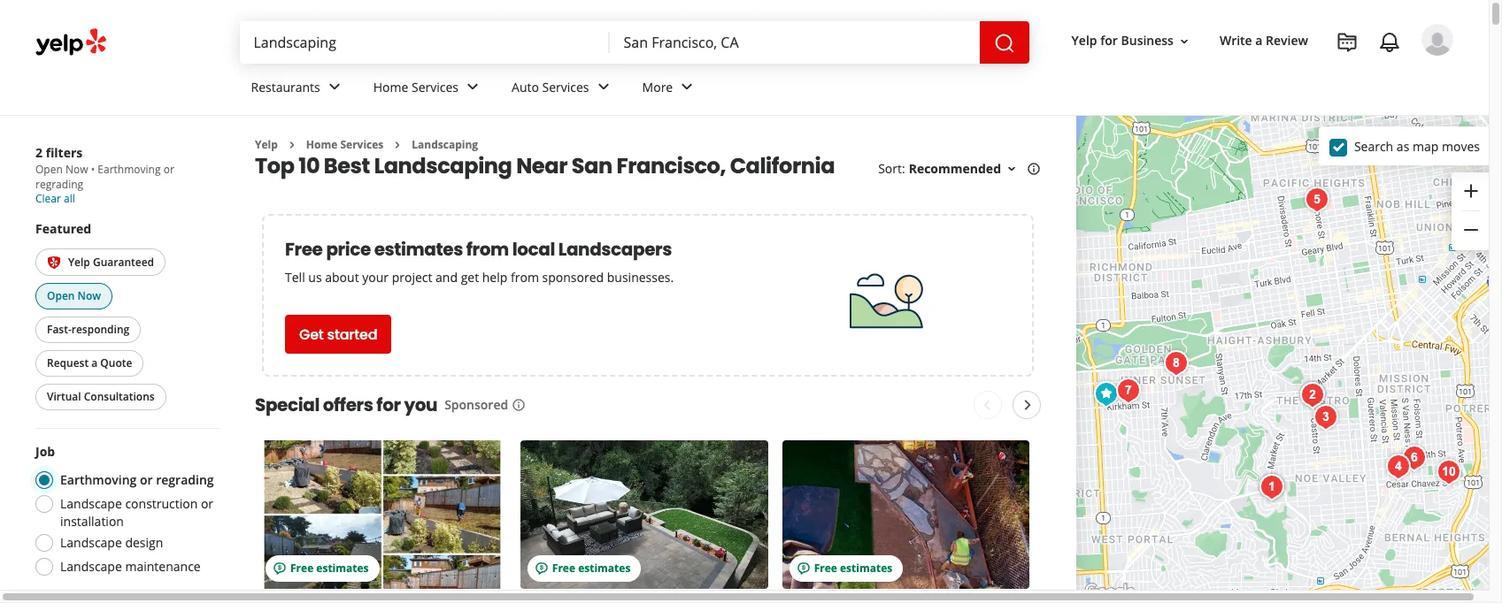 Task type: describe. For each thing, give the bounding box(es) containing it.
tell
[[285, 270, 305, 286]]

search as map moves
[[1355, 138, 1481, 155]]

open now button
[[35, 284, 113, 310]]

san
[[572, 152, 613, 181]]

16 chevron down v2 image
[[1178, 34, 1192, 48]]

featured group
[[32, 221, 220, 415]]

maintenance
[[125, 559, 201, 576]]

virtual consultations
[[47, 390, 155, 405]]

job
[[35, 444, 55, 461]]

0 horizontal spatial regrading
[[35, 177, 83, 192]]

yelp link
[[255, 137, 278, 152]]

0 vertical spatial home services link
[[359, 64, 498, 115]]

write
[[1220, 32, 1253, 49]]

16 info v2 image
[[1027, 162, 1041, 176]]

moves
[[1443, 138, 1481, 155]]

Find text field
[[254, 33, 596, 52]]

free estimates for 16 free estimates v2 image
[[814, 562, 893, 577]]

16 free estimates v2 image
[[797, 563, 811, 577]]

price
[[326, 238, 371, 263]]

recommended button
[[909, 161, 1019, 177]]

request
[[47, 356, 89, 371]]

restaurants
[[251, 78, 320, 95]]

landscape for landscape design
[[60, 535, 122, 552]]

as
[[1397, 138, 1410, 155]]

virtual consultations button
[[35, 385, 166, 411]]

0 vertical spatial earthmoving
[[98, 162, 161, 177]]

none field find
[[254, 33, 596, 52]]

24 chevron down v2 image for restaurants
[[324, 77, 345, 98]]

virtual
[[47, 390, 81, 405]]

near
[[516, 152, 568, 181]]

or inside landscape construction or installation
[[201, 496, 214, 513]]

special
[[255, 394, 320, 418]]

2
[[35, 144, 43, 161]]

1 free estimates link from the left
[[259, 441, 506, 590]]

businesses.
[[607, 270, 674, 286]]

projects image
[[1337, 32, 1359, 53]]

none field near
[[624, 33, 966, 52]]

0 horizontal spatial or
[[140, 472, 153, 489]]

zoom in image
[[1461, 180, 1483, 202]]

1 vertical spatial home services link
[[306, 137, 384, 152]]

0 horizontal spatial from
[[467, 238, 509, 263]]

16 info v2 image
[[512, 399, 526, 413]]

clear all link
[[35, 191, 75, 206]]

clear all
[[35, 191, 75, 206]]

yelp for yelp for business
[[1072, 32, 1098, 49]]

best
[[324, 152, 370, 181]]

open for open now •
[[35, 162, 63, 177]]

landscape for landscape maintenance
[[60, 559, 122, 576]]

gerardo mariona image
[[1382, 449, 1417, 485]]

design
[[125, 535, 163, 552]]

offers
[[323, 394, 373, 418]]

search image
[[994, 32, 1015, 54]]

notifications image
[[1380, 32, 1401, 53]]

more
[[643, 78, 673, 95]]

california
[[730, 152, 835, 181]]

started
[[327, 325, 378, 345]]

francisco,
[[617, 152, 726, 181]]

yelp for business button
[[1065, 25, 1199, 57]]

services for the auto services link
[[542, 78, 589, 95]]

auto services
[[512, 78, 589, 95]]

landscape construction or installation
[[60, 496, 214, 531]]

responding
[[72, 323, 130, 338]]

top 10 best landscaping near san francisco, california
[[255, 152, 835, 181]]

Near text field
[[624, 33, 966, 52]]

services for topmost home services link
[[412, 78, 459, 95]]

landscapers
[[559, 238, 672, 263]]

you
[[404, 394, 438, 418]]

home services inside the business categories "element"
[[373, 78, 459, 95]]

search
[[1355, 138, 1394, 155]]

google image
[[1081, 581, 1140, 604]]

free inside free price estimates from local landscapers tell us about your project and get help from sponsored businesses.
[[285, 238, 323, 263]]

clear
[[35, 191, 61, 206]]

bernard landscaping image
[[1089, 377, 1125, 412]]

quote
[[100, 356, 132, 371]]

consultations
[[84, 390, 155, 405]]

get started button
[[285, 316, 392, 355]]

strautman gardening pros image
[[1159, 346, 1195, 381]]

1 vertical spatial regrading
[[156, 472, 214, 489]]

24 chevron down v2 image
[[677, 77, 698, 98]]

a for write
[[1256, 32, 1263, 49]]

1 vertical spatial earthmoving
[[60, 472, 137, 489]]

write a review
[[1220, 32, 1309, 49]]

sponsored
[[445, 397, 509, 414]]

3 free estimates link from the left
[[783, 441, 1030, 590]]

logiculture image
[[1111, 373, 1147, 409]]

landscape design
[[60, 535, 163, 552]]

1 vertical spatial earthmoving or regrading
[[60, 472, 214, 489]]

get started
[[299, 325, 378, 345]]

liaison landscapes image
[[1300, 182, 1336, 217]]

fast-
[[47, 323, 72, 338]]

auto services link
[[498, 64, 628, 115]]

filters
[[46, 144, 83, 161]]

yelp for business
[[1072, 32, 1174, 49]]

guaranteed
[[93, 255, 154, 270]]



Task type: locate. For each thing, give the bounding box(es) containing it.
special offers for you
[[255, 394, 438, 418]]

3 24 chevron down v2 image from the left
[[593, 77, 614, 98]]

0 horizontal spatial 24 chevron down v2 image
[[324, 77, 345, 98]]

earthmoving right •
[[98, 162, 161, 177]]

open inside button
[[47, 289, 75, 304]]

group
[[1452, 173, 1491, 251]]

landscape down installation
[[60, 535, 122, 552]]

1 horizontal spatial none field
[[624, 33, 966, 52]]

1 vertical spatial now
[[78, 289, 101, 304]]

2 filters
[[35, 144, 83, 161]]

1 horizontal spatial free estimates
[[552, 562, 631, 577]]

free estimates
[[290, 562, 369, 577], [552, 562, 631, 577], [814, 562, 893, 577]]

more link
[[628, 64, 712, 115]]

landscaping
[[412, 137, 478, 152], [374, 152, 512, 181]]

now for open now
[[78, 289, 101, 304]]

1 horizontal spatial for
[[1101, 32, 1118, 49]]

a
[[1256, 32, 1263, 49], [91, 356, 98, 371]]

yelp for yelp guaranteed
[[68, 255, 90, 270]]

now up 'fast-responding'
[[78, 289, 101, 304]]

0 horizontal spatial 16 free estimates v2 image
[[273, 563, 287, 577]]

1 vertical spatial for
[[377, 394, 401, 418]]

all
[[64, 191, 75, 206]]

1 vertical spatial yelp
[[255, 137, 278, 152]]

0 vertical spatial or
[[164, 162, 174, 177]]

option group
[[30, 444, 220, 582]]

1 horizontal spatial regrading
[[156, 472, 214, 489]]

1 horizontal spatial a
[[1256, 32, 1263, 49]]

16 free estimates v2 image for second free estimates link from the right
[[535, 563, 549, 577]]

auto
[[512, 78, 539, 95]]

1 vertical spatial from
[[511, 270, 539, 286]]

24 chevron down v2 image for home services
[[462, 77, 484, 98]]

24 chevron down v2 image left 'auto'
[[462, 77, 484, 98]]

services
[[412, 78, 459, 95], [542, 78, 589, 95], [340, 137, 384, 152]]

24 chevron down v2 image
[[324, 77, 345, 98], [462, 77, 484, 98], [593, 77, 614, 98]]

yelp
[[1072, 32, 1098, 49], [255, 137, 278, 152], [68, 255, 90, 270]]

nolan p. image
[[1422, 24, 1454, 56]]

0 horizontal spatial a
[[91, 356, 98, 371]]

0 vertical spatial home
[[373, 78, 409, 95]]

review
[[1267, 32, 1309, 49]]

home services down find text box
[[373, 78, 459, 95]]

2 free estimates link from the left
[[521, 441, 768, 590]]

construction
[[125, 496, 198, 513]]

1 none field from the left
[[254, 33, 596, 52]]

open
[[35, 162, 63, 177], [47, 289, 75, 304]]

0 horizontal spatial yelp
[[68, 255, 90, 270]]

recommended
[[909, 161, 1002, 177]]

landscape maintenance
[[60, 559, 201, 576]]

1 horizontal spatial or
[[164, 162, 174, 177]]

1 24 chevron down v2 image from the left
[[324, 77, 345, 98]]

home services link down the restaurants link
[[306, 137, 384, 152]]

0 vertical spatial regrading
[[35, 177, 83, 192]]

free price estimates from local landscapers image
[[843, 258, 931, 347]]

home services
[[373, 78, 459, 95], [306, 137, 384, 152]]

1 vertical spatial or
[[140, 472, 153, 489]]

request a quote
[[47, 356, 132, 371]]

1 landscape from the top
[[60, 496, 122, 513]]

featured
[[35, 221, 91, 237]]

or up construction
[[140, 472, 153, 489]]

services down find text box
[[412, 78, 459, 95]]

16 free estimates v2 image
[[273, 563, 287, 577], [535, 563, 549, 577]]

0 vertical spatial now
[[65, 162, 88, 177]]

24 chevron down v2 image inside the auto services link
[[593, 77, 614, 98]]

from down local
[[511, 270, 539, 286]]

0 vertical spatial a
[[1256, 32, 1263, 49]]

1 16 free estimates v2 image from the left
[[273, 563, 287, 577]]

yelp right 16 yelp guaranteed v2 image in the top left of the page
[[68, 255, 90, 270]]

1 vertical spatial home
[[306, 137, 338, 152]]

get
[[461, 270, 479, 286]]

help
[[482, 270, 508, 286]]

16 chevron right v2 image for landscaping
[[391, 138, 405, 152]]

free estimates link
[[259, 441, 506, 590], [521, 441, 768, 590], [783, 441, 1030, 590]]

1 horizontal spatial 24 chevron down v2 image
[[462, 77, 484, 98]]

estimates
[[374, 238, 463, 263], [316, 562, 369, 577], [578, 562, 631, 577], [840, 562, 893, 577]]

2 horizontal spatial 24 chevron down v2 image
[[593, 77, 614, 98]]

or right construction
[[201, 496, 214, 513]]

16 chevron right v2 image for home services
[[285, 138, 299, 152]]

1 16 chevron right v2 image from the left
[[285, 138, 299, 152]]

blooms gardening image
[[1309, 400, 1344, 435]]

1 vertical spatial open
[[47, 289, 75, 304]]

free price estimates from local landscapers tell us about your project and get help from sponsored businesses.
[[285, 238, 674, 286]]

or right •
[[164, 162, 174, 177]]

0 vertical spatial home services
[[373, 78, 459, 95]]

1 horizontal spatial home
[[373, 78, 409, 95]]

yelp inside user actions element
[[1072, 32, 1098, 49]]

a inside button
[[91, 356, 98, 371]]

0 vertical spatial landscape
[[60, 496, 122, 513]]

write a review link
[[1213, 25, 1316, 57]]

now inside open now button
[[78, 289, 101, 304]]

home services link down find text box
[[359, 64, 498, 115]]

free
[[285, 238, 323, 263], [290, 562, 314, 577], [552, 562, 576, 577], [814, 562, 838, 577]]

16 free estimates v2 image for 1st free estimates link from left
[[273, 563, 287, 577]]

0 horizontal spatial free estimates link
[[259, 441, 506, 590]]

about
[[325, 270, 359, 286]]

home inside the business categories "element"
[[373, 78, 409, 95]]

sponsored
[[542, 270, 604, 286]]

1 vertical spatial landscape
[[60, 535, 122, 552]]

landscape up installation
[[60, 496, 122, 513]]

now for open now •
[[65, 162, 88, 177]]

24 chevron down v2 image right restaurants
[[324, 77, 345, 98]]

option group containing job
[[30, 444, 220, 582]]

0 vertical spatial open
[[35, 162, 63, 177]]

yelp guaranteed
[[68, 255, 154, 270]]

2 horizontal spatial yelp
[[1072, 32, 1098, 49]]

1 free estimates from the left
[[290, 562, 369, 577]]

24 chevron down v2 image inside home services link
[[462, 77, 484, 98]]

from
[[467, 238, 509, 263], [511, 270, 539, 286]]

landscape down landscape design
[[60, 559, 122, 576]]

0 horizontal spatial free estimates
[[290, 562, 369, 577]]

0 vertical spatial earthmoving or regrading
[[35, 162, 174, 192]]

a left quote
[[91, 356, 98, 371]]

next image
[[1018, 395, 1039, 417]]

1 vertical spatial a
[[91, 356, 98, 371]]

2 16 chevron right v2 image from the left
[[391, 138, 405, 152]]

and
[[436, 270, 458, 286]]

0 vertical spatial yelp
[[1072, 32, 1098, 49]]

landscaping link
[[412, 137, 478, 152]]

0 horizontal spatial services
[[340, 137, 384, 152]]

yelp guaranteed button
[[35, 249, 166, 277]]

top
[[255, 152, 295, 181]]

santos hauling image
[[1255, 470, 1290, 505], [1255, 470, 1290, 505]]

your
[[362, 270, 389, 286]]

home services link
[[359, 64, 498, 115], [306, 137, 384, 152]]

earthmoving up installation
[[60, 472, 137, 489]]

get
[[299, 325, 324, 345]]

for
[[1101, 32, 1118, 49], [377, 394, 401, 418]]

free for second free estimates link from the right
[[552, 562, 576, 577]]

2 vertical spatial yelp
[[68, 255, 90, 270]]

landscape inside landscape construction or installation
[[60, 496, 122, 513]]

home services down the restaurants link
[[306, 137, 384, 152]]

or
[[164, 162, 174, 177], [140, 472, 153, 489], [201, 496, 214, 513]]

2 free estimates from the left
[[552, 562, 631, 577]]

estimates inside free price estimates from local landscapers tell us about your project and get help from sponsored businesses.
[[374, 238, 463, 263]]

earthmoving or regrading down filters
[[35, 162, 174, 192]]

a right write
[[1256, 32, 1263, 49]]

24 chevron down v2 image right auto services on the top of page
[[593, 77, 614, 98]]

for left the you
[[377, 394, 401, 418]]

free for third free estimates link from left
[[814, 562, 838, 577]]

go green landscape image
[[1296, 378, 1331, 413]]

2 horizontal spatial free estimates
[[814, 562, 893, 577]]

project
[[392, 270, 433, 286]]

now left •
[[65, 162, 88, 177]]

1 horizontal spatial 16 free estimates v2 image
[[535, 563, 549, 577]]

16 chevron right v2 image
[[285, 138, 299, 152], [391, 138, 405, 152]]

1 horizontal spatial yelp
[[255, 137, 278, 152]]

2 16 free estimates v2 image from the left
[[535, 563, 549, 577]]

None field
[[254, 33, 596, 52], [624, 33, 966, 52]]

24 chevron down v2 image inside the restaurants link
[[324, 77, 345, 98]]

home right top
[[306, 137, 338, 152]]

restaurants link
[[237, 64, 359, 115]]

1 horizontal spatial services
[[412, 78, 459, 95]]

16 chevron right v2 image left landscaping link
[[391, 138, 405, 152]]

yelp inside featured group
[[68, 255, 90, 270]]

previous image
[[977, 395, 998, 417]]

fast-responding button
[[35, 317, 141, 344]]

a for request
[[91, 356, 98, 371]]

local
[[512, 238, 555, 263]]

2 landscape from the top
[[60, 535, 122, 552]]

regrading
[[35, 177, 83, 192], [156, 472, 214, 489]]

yelp left the 10
[[255, 137, 278, 152]]

yelp left business
[[1072, 32, 1098, 49]]

1 horizontal spatial from
[[511, 270, 539, 286]]

0 horizontal spatial 16 chevron right v2 image
[[285, 138, 299, 152]]

home
[[373, 78, 409, 95], [306, 137, 338, 152]]

16 chevron right v2 image right yelp "link"
[[285, 138, 299, 152]]

from up help
[[467, 238, 509, 263]]

open down 2 filters
[[35, 162, 63, 177]]

installation
[[60, 514, 124, 531]]

us
[[308, 270, 322, 286]]

free for 1st free estimates link from left
[[290, 562, 314, 577]]

request a quote button
[[35, 351, 144, 378]]

10
[[299, 152, 320, 181]]

2 none field from the left
[[624, 33, 966, 52]]

1 vertical spatial home services
[[306, 137, 384, 152]]

open up fast-
[[47, 289, 75, 304]]

now
[[65, 162, 88, 177], [78, 289, 101, 304]]

services right 'auto'
[[542, 78, 589, 95]]

1 horizontal spatial free estimates link
[[521, 441, 768, 590]]

3 landscape from the top
[[60, 559, 122, 576]]

business
[[1122, 32, 1174, 49]]

go green landscape image
[[1296, 378, 1331, 413]]

earthmoving
[[98, 162, 161, 177], [60, 472, 137, 489]]

24 chevron down v2 image for auto services
[[593, 77, 614, 98]]

free estimates for 16 free estimates v2 icon associated with 1st free estimates link from left
[[290, 562, 369, 577]]

0 horizontal spatial none field
[[254, 33, 596, 52]]

2 vertical spatial or
[[201, 496, 214, 513]]

sort:
[[879, 161, 906, 177]]

2 24 chevron down v2 image from the left
[[462, 77, 484, 98]]

16 chevron down v2 image
[[1005, 162, 1019, 176]]

2 horizontal spatial or
[[201, 496, 214, 513]]

open now
[[47, 289, 101, 304]]

business categories element
[[237, 64, 1454, 115]]

0 vertical spatial for
[[1101, 32, 1118, 49]]

open now •
[[35, 162, 98, 177]]

0 vertical spatial from
[[467, 238, 509, 263]]

0 horizontal spatial home
[[306, 137, 338, 152]]

2 horizontal spatial services
[[542, 78, 589, 95]]

yelp for yelp "link"
[[255, 137, 278, 152]]

paco landscaping image
[[1398, 441, 1433, 476]]

home down find text box
[[373, 78, 409, 95]]

sf gardening services image
[[1432, 455, 1467, 490]]

free estimates for second free estimates link from the right's 16 free estimates v2 icon
[[552, 562, 631, 577]]

1 horizontal spatial 16 chevron right v2 image
[[391, 138, 405, 152]]

zoom out image
[[1461, 220, 1483, 241]]

map
[[1413, 138, 1439, 155]]

open for open now
[[47, 289, 75, 304]]

earthmoving or regrading
[[35, 162, 174, 192], [60, 472, 214, 489]]

services right the 10
[[340, 137, 384, 152]]

2 vertical spatial landscape
[[60, 559, 122, 576]]

user actions element
[[1058, 22, 1479, 131]]

for left business
[[1101, 32, 1118, 49]]

None search field
[[240, 21, 1033, 64]]

fast-responding
[[47, 323, 130, 338]]

earthmoving or regrading up landscape construction or installation
[[60, 472, 214, 489]]

landscape for landscape construction or installation
[[60, 496, 122, 513]]

0 horizontal spatial for
[[377, 394, 401, 418]]

16 yelp guaranteed v2 image
[[47, 256, 61, 270]]

3 free estimates from the left
[[814, 562, 893, 577]]

2 horizontal spatial free estimates link
[[783, 441, 1030, 590]]

landscape
[[60, 496, 122, 513], [60, 535, 122, 552], [60, 559, 122, 576]]

for inside button
[[1101, 32, 1118, 49]]

map region
[[878, 0, 1503, 604]]

•
[[91, 162, 95, 177]]



Task type: vqa. For each thing, say whether or not it's contained in the screenshot.
the earthmoving or regrading to the bottom
yes



